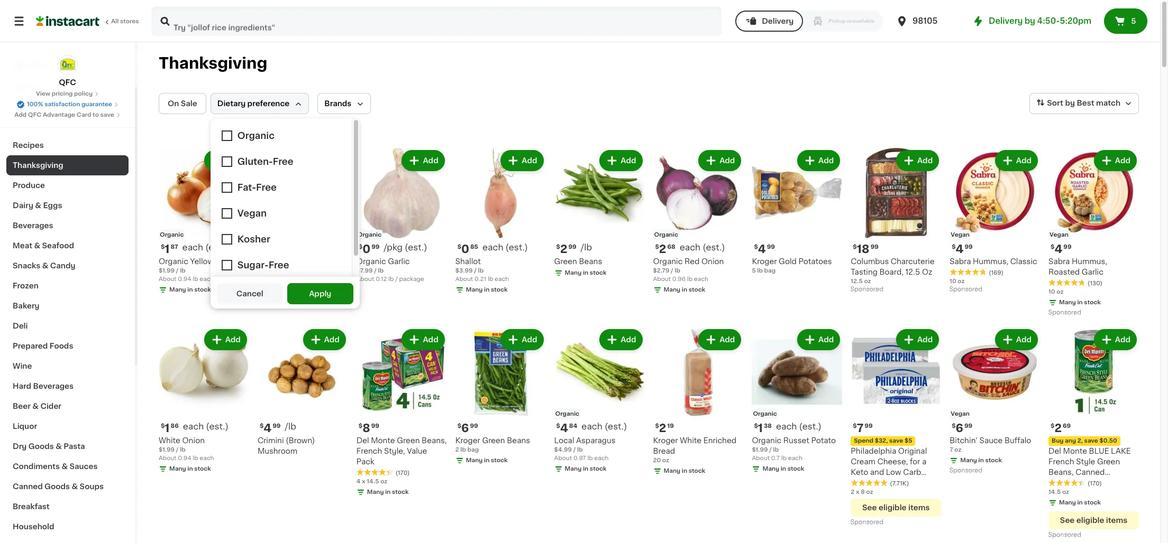 Task type: describe. For each thing, give the bounding box(es) containing it.
4 up sabra hummus, classic
[[956, 244, 964, 255]]

many in stock down green beans
[[565, 270, 607, 276]]

99 for kroger gold potatoes
[[767, 244, 775, 250]]

produce link
[[6, 176, 129, 196]]

sponsored badge image for sabra hummus, roasted garlic
[[1049, 310, 1081, 316]]

4 up kroger gold potatoes 5 lb bag
[[758, 244, 766, 255]]

dairy & eggs link
[[6, 196, 129, 216]]

best match
[[1077, 100, 1121, 107]]

shallot
[[455, 258, 481, 266]]

eggs
[[43, 202, 62, 210]]

each (est.) for asparagus
[[582, 423, 627, 431]]

on sale
[[168, 100, 197, 107]]

85
[[470, 244, 478, 250]]

$1.38 each (estimated) element
[[752, 422, 842, 436]]

5 inside button
[[1131, 17, 1136, 25]]

garlic inside sabra hummus, roasted garlic
[[1082, 269, 1104, 276]]

condiments & sauces link
[[6, 457, 129, 477]]

in for shallot
[[484, 287, 490, 293]]

organic inside organic garlic $7.99 / lb about 0.12 lb / package
[[356, 258, 386, 266]]

$ inside $ 8 99
[[359, 424, 362, 430]]

0.21
[[475, 277, 486, 282]]

$ inside $ 2 19
[[655, 424, 659, 430]]

2 inside kroger green beans 2 lb bag
[[455, 448, 459, 453]]

onion inside "organic yellow onion $1.99 / lb about 0.94 lb each"
[[216, 258, 238, 266]]

green beans
[[554, 258, 602, 266]]

/pkg (est.)
[[384, 243, 427, 252]]

/ inside organic russet potato $1.99 / lb about 0.7 lb each
[[769, 448, 772, 453]]

0.89
[[277, 277, 290, 282]]

organic inside "organic yellow onion $1.99 / lb about 0.94 lb each"
[[159, 258, 188, 266]]

oz down roasted
[[1057, 289, 1064, 295]]

columbus
[[851, 258, 889, 266]]

in down bitchin' sauce buffalo 7 oz
[[979, 458, 984, 464]]

0.12
[[376, 277, 387, 282]]

each inside "shallot $3.99 / lb about 0.21 lb each"
[[495, 277, 509, 282]]

$ up "bitchin'"
[[952, 424, 956, 430]]

about inside the white onion $1.99 / lb about 0.94 lb each
[[159, 456, 176, 462]]

stock for yellow onion
[[293, 287, 310, 293]]

$0.99 per package (estimated) element
[[356, 243, 447, 257]]

in down kroger green beans 2 lb bag
[[484, 458, 490, 464]]

roasted
[[1049, 269, 1080, 276]]

$ 2 99
[[556, 244, 577, 255]]

$2.99 per pound element
[[554, 243, 645, 257]]

6 for kroger green beans
[[461, 423, 469, 434]]

in for del monte blue lake french style green beans, canned vegetables
[[1077, 500, 1083, 506]]

bitchin' sauce buffalo 7 oz
[[950, 437, 1031, 453]]

0.7
[[771, 456, 780, 462]]

$1.99 for organic yellow onion
[[159, 268, 175, 274]]

bakery
[[13, 303, 39, 310]]

beans inside kroger green beans 2 lb bag
[[507, 437, 530, 445]]

19
[[667, 424, 674, 430]]

$ up sabra hummus, classic
[[952, 244, 956, 250]]

each (est.) for russet
[[776, 423, 822, 431]]

0 horizontal spatial 8
[[362, 423, 370, 434]]

oz down style,
[[380, 479, 387, 485]]

0 for /pkg
[[362, 244, 370, 255]]

stock for del monte green beans, french style, value pack
[[392, 490, 409, 496]]

organic garlic $7.99 / lb about 0.12 lb / package
[[356, 258, 424, 282]]

many down bread
[[664, 469, 680, 474]]

and
[[870, 469, 884, 477]]

many in stock for organic red onion
[[664, 287, 705, 293]]

many in stock for del monte blue lake french style green beans, canned vegetables
[[1059, 500, 1101, 506]]

lake
[[1111, 448, 1131, 455]]

1 vertical spatial thanksgiving
[[13, 162, 63, 169]]

many in stock for del monte green beans, french style, value pack
[[367, 490, 409, 496]]

bag for gold
[[764, 268, 776, 274]]

stock down 'kroger white enriched bread 20 oz'
[[689, 469, 705, 474]]

many in stock for sabra hummus, roasted garlic
[[1059, 300, 1101, 306]]

$ 4 99 /lb
[[260, 423, 296, 434]]

it
[[46, 83, 52, 90]]

many for del monte blue lake french style green beans, canned vegetables
[[1059, 500, 1076, 506]]

2,
[[1078, 439, 1083, 444]]

(est.) for organic yellow onion
[[205, 243, 228, 252]]

99 for del monte green beans, french style, value pack
[[371, 424, 379, 430]]

white inside the white onion $1.99 / lb about 0.94 lb each
[[159, 437, 180, 445]]

many down "bitchin'"
[[960, 458, 977, 464]]

add qfc advantage card to save
[[14, 112, 114, 118]]

99 for sabra hummus, classic
[[965, 244, 973, 250]]

onion inside organic red onion $2.79 / lb about 0.96 lb each
[[702, 258, 724, 266]]

many for white onion
[[169, 467, 186, 472]]

wine link
[[6, 357, 129, 377]]

cider
[[40, 403, 61, 411]]

/ inside $ 1 yellow onion $1.29 / lb about 0.89 lb each
[[275, 268, 277, 274]]

green inside del monte blue lake french style green beans, canned vegetables
[[1097, 459, 1120, 466]]

local
[[554, 437, 574, 445]]

stock for sabra hummus, roasted garlic
[[1084, 300, 1101, 306]]

oz
[[922, 269, 932, 276]]

meat
[[13, 242, 32, 250]]

4:50-
[[1037, 17, 1060, 25]]

recipes link
[[6, 135, 129, 156]]

& left "soups"
[[72, 484, 78, 491]]

$1.99 inside the white onion $1.99 / lb about 0.94 lb each
[[159, 447, 175, 453]]

2 horizontal spatial save
[[1084, 439, 1098, 444]]

beer & cider
[[13, 403, 61, 411]]

sponsored badge image down 2 x 8 oz
[[851, 520, 883, 526]]

& for condiments
[[62, 463, 68, 471]]

eligible for 7
[[879, 505, 907, 512]]

about inside organic garlic $7.99 / lb about 0.12 lb / package
[[356, 277, 374, 282]]

2 for $ 2 68
[[659, 244, 666, 255]]

french for buy any 2, save $0.50
[[1049, 459, 1074, 466]]

each inside organic red onion $2.79 / lb about 0.96 lb each
[[694, 277, 708, 282]]

delivery button
[[735, 11, 803, 32]]

many down kroger green beans 2 lb bag
[[466, 458, 483, 464]]

each right 85
[[482, 243, 503, 252]]

$ inside the $ 7 99
[[853, 424, 857, 430]]

each up asparagus
[[582, 423, 603, 431]]

deli link
[[6, 316, 129, 336]]

prepared
[[13, 343, 48, 350]]

$ 8 99
[[359, 423, 379, 434]]

stock for organic yellow onion
[[194, 287, 211, 293]]

4 down pack
[[356, 479, 361, 485]]

charcuterie
[[891, 258, 935, 266]]

snacks & candy
[[13, 262, 75, 270]]

match
[[1096, 100, 1121, 107]]

$ up kroger gold potatoes 5 lb bag
[[754, 244, 758, 250]]

white onion $1.99 / lb about 0.94 lb each
[[159, 437, 214, 462]]

99 for columbus charcuterie tasting board, 12.5 oz
[[871, 244, 879, 250]]

enriched
[[704, 437, 736, 445]]

buy it again link
[[6, 76, 129, 97]]

organic up 87 at the left top
[[160, 232, 184, 238]]

breakfast link
[[6, 497, 129, 517]]

(est.) for organic red onion
[[703, 243, 725, 252]]

bakery link
[[6, 296, 129, 316]]

$ up kroger green beans 2 lb bag
[[457, 424, 461, 430]]

0.94 inside the white onion $1.99 / lb about 0.94 lb each
[[178, 456, 191, 462]]

$ inside $ 0 99
[[359, 244, 362, 250]]

/ inside the white onion $1.99 / lb about 0.94 lb each
[[176, 447, 179, 453]]

seafood
[[42, 242, 74, 250]]

oz down lifestyle
[[866, 490, 873, 496]]

each inside "organic yellow onion $1.99 / lb about 0.94 lb each"
[[200, 277, 214, 282]]

stock for del monte blue lake french style green beans, canned vegetables
[[1084, 500, 1101, 506]]

$4.99
[[554, 448, 572, 453]]

in for yellow onion
[[286, 287, 292, 293]]

del for 8
[[356, 437, 369, 445]]

buy any 2, save $0.50
[[1052, 439, 1117, 444]]

beans, inside del monte green beans, french style, value pack
[[422, 437, 447, 445]]

advantage
[[43, 112, 75, 118]]

99 inside $ 4 99 /lb
[[273, 424, 281, 430]]

pricing
[[52, 91, 73, 97]]

5 button
[[1104, 8, 1148, 34]]

prepared foods
[[13, 343, 73, 350]]

hard beverages link
[[6, 377, 129, 397]]

white inside 'kroger white enriched bread 20 oz'
[[680, 437, 702, 445]]

french for 8
[[356, 448, 382, 455]]

instacart logo image
[[36, 15, 99, 28]]

6 for bitchin' sauce buffalo
[[956, 423, 963, 434]]

dietary
[[217, 100, 246, 107]]

meat & seafood link
[[6, 236, 129, 256]]

(169)
[[989, 270, 1004, 276]]

organic inside organic red onion $2.79 / lb about 0.96 lb each
[[653, 258, 683, 266]]

a
[[922, 459, 927, 466]]

(est.) for shallot
[[506, 243, 528, 252]]

/lb inside $ 4 99 /lb
[[285, 423, 296, 431]]

organic up 84
[[555, 412, 579, 417]]

$ inside $ 1 86
[[161, 424, 165, 430]]

$ 1 38
[[754, 423, 772, 434]]

(est.) for organic garlic
[[405, 243, 427, 252]]

red
[[685, 258, 700, 266]]

crimini (brown) mushroom
[[258, 437, 315, 455]]

gold
[[779, 258, 797, 266]]

38
[[764, 424, 772, 430]]

hard
[[13, 383, 31, 390]]

monte for buy any 2, save $0.50
[[1063, 448, 1087, 455]]

1 for 86
[[165, 423, 170, 434]]

oz inside bitchin' sauce buffalo 7 oz
[[955, 448, 962, 453]]

onion inside the white onion $1.99 / lb about 0.94 lb each
[[182, 437, 205, 445]]

99 for bitchin' sauce buffalo
[[964, 424, 973, 430]]

kroger for 6
[[455, 437, 480, 445]]

organic red onion $2.79 / lb about 0.96 lb each
[[653, 258, 724, 282]]

each right 86 on the bottom
[[183, 423, 204, 431]]

beans, inside del monte blue lake french style green beans, canned vegetables
[[1049, 469, 1074, 477]]

69
[[1063, 424, 1071, 430]]

$ 4 99 for sabra hummus, classic
[[952, 244, 973, 255]]

beverages inside beverages link
[[13, 222, 53, 230]]

5 inside kroger gold potatoes 5 lb bag
[[752, 268, 756, 274]]

items for 2
[[1106, 517, 1128, 525]]

$ 4 84
[[556, 423, 577, 434]]

spend $32, save $5
[[854, 438, 912, 444]]

liquor
[[13, 423, 37, 431]]

0 horizontal spatial 12.5
[[851, 279, 863, 285]]

$1.87 each (estimated) element
[[159, 243, 249, 257]]

many for organic yellow onion
[[169, 287, 186, 293]]

sponsored badge image down 14.5 oz
[[1049, 533, 1081, 539]]

many in stock down 'kroger white enriched bread 20 oz'
[[664, 469, 705, 474]]

see for 7
[[862, 505, 877, 512]]

$1.86 each (estimated) element
[[159, 422, 249, 436]]

see eligible items button for 2
[[1049, 512, 1139, 530]]

(130)
[[1088, 281, 1103, 287]]

99 inside '$ 2 99'
[[568, 244, 577, 250]]

items for 7
[[908, 505, 930, 512]]

many in stock for organic russet potato
[[763, 467, 804, 472]]

about inside organic red onion $2.79 / lb about 0.96 lb each
[[653, 277, 671, 282]]

dietary preference
[[217, 100, 290, 107]]

pasta
[[64, 443, 85, 451]]

1 for 87
[[165, 244, 170, 255]]

delivery for delivery
[[762, 17, 794, 25]]

view
[[36, 91, 50, 97]]

stores
[[120, 19, 139, 24]]

stock down green beans
[[590, 270, 607, 276]]

$ inside the '$ 18 99'
[[853, 244, 857, 250]]

0 vertical spatial thanksgiving
[[159, 56, 267, 71]]

stock for shallot
[[491, 287, 508, 293]]

& left pasta
[[56, 443, 62, 451]]

oz down vegetables
[[1062, 490, 1069, 496]]

yellow inside "organic yellow onion $1.99 / lb about 0.94 lb each"
[[190, 258, 214, 266]]

$ 2 19
[[655, 423, 674, 434]]

lb inside kroger gold potatoes 5 lb bag
[[757, 268, 763, 274]]

in for sabra hummus, roasted garlic
[[1077, 300, 1083, 306]]

in for local asparagus
[[583, 467, 588, 472]]

in down 'kroger white enriched bread 20 oz'
[[682, 469, 687, 474]]

many in stock down bitchin' sauce buffalo 7 oz
[[960, 458, 1002, 464]]

many down green beans
[[565, 270, 582, 276]]

1 for yellow
[[264, 244, 268, 255]]

oz inside 'kroger white enriched bread 20 oz'
[[662, 458, 669, 464]]

1 horizontal spatial qfc
[[59, 79, 76, 86]]

stock down kroger green beans 2 lb bag
[[491, 458, 508, 464]]

apply
[[309, 290, 331, 298]]

dairy
[[13, 202, 33, 210]]

sponsored badge image for bitchin' sauce buffalo
[[950, 468, 982, 474]]

/ inside "shallot $3.99 / lb about 0.21 lb each"
[[474, 268, 477, 274]]

$ inside $ 4 84
[[556, 424, 560, 430]]

lifestyle
[[851, 480, 883, 487]]

0 vertical spatial beans
[[579, 258, 602, 266]]

sabra hummus, roasted garlic
[[1049, 258, 1107, 276]]

condiments
[[13, 463, 60, 471]]

recipes
[[13, 142, 44, 149]]

organic up 38
[[753, 412, 777, 417]]

0 horizontal spatial canned
[[13, 484, 43, 491]]

produce
[[13, 182, 45, 189]]

each inside organic russet potato $1.99 / lb about 0.7 lb each
[[788, 456, 803, 462]]

14.5 oz
[[1049, 490, 1069, 496]]

18
[[857, 244, 870, 255]]

100% satisfaction guarantee button
[[16, 98, 118, 109]]

1 horizontal spatial save
[[889, 438, 903, 444]]

0 for each
[[461, 244, 469, 255]]

hummus, for roasted
[[1072, 258, 1107, 266]]

0.94 inside "organic yellow onion $1.99 / lb about 0.94 lb each"
[[178, 277, 191, 282]]

dairy & eggs
[[13, 202, 62, 210]]

1 vertical spatial 8
[[861, 490, 865, 496]]

lists
[[30, 104, 48, 112]]

many for organic russet potato
[[763, 467, 779, 472]]



Task type: vqa. For each thing, say whether or not it's contained in the screenshot.
Kroger Green Beans's 6
yes



Task type: locate. For each thing, give the bounding box(es) containing it.
& left candy
[[42, 262, 48, 270]]

qfc down lists
[[28, 112, 41, 118]]

0 horizontal spatial delivery
[[762, 17, 794, 25]]

1 vertical spatial 10
[[1049, 289, 1055, 295]]

in down green beans
[[583, 270, 588, 276]]

qfc link
[[57, 55, 78, 88]]

in down 4 x 14.5 oz
[[385, 490, 391, 496]]

by for delivery
[[1025, 17, 1035, 25]]

household link
[[6, 517, 129, 538]]

7 inside bitchin' sauce buffalo 7 oz
[[950, 448, 953, 453]]

10 down roasted
[[1049, 289, 1055, 295]]

1 horizontal spatial thanksgiving
[[159, 56, 267, 71]]

hummus, inside sabra hummus, roasted garlic
[[1072, 258, 1107, 266]]

100% satisfaction guarantee
[[27, 102, 112, 107]]

99 up "spend"
[[865, 424, 873, 430]]

oz down sabra hummus, classic
[[958, 279, 965, 285]]

14.5
[[367, 479, 379, 485], [1049, 490, 1061, 496]]

1 vertical spatial items
[[1106, 517, 1128, 525]]

stock down "shallot $3.99 / lb about 0.21 lb each"
[[491, 287, 508, 293]]

0 horizontal spatial kroger
[[455, 437, 480, 445]]

0 horizontal spatial by
[[1025, 17, 1035, 25]]

0 horizontal spatial yellow
[[190, 258, 214, 266]]

$2.68 each (estimated) element
[[653, 243, 744, 257]]

vegan up "bitchin'"
[[951, 412, 970, 417]]

1 vertical spatial buy
[[1052, 439, 1064, 444]]

10 oz for sabra hummus, roasted garlic
[[1049, 289, 1064, 295]]

2 0 from the left
[[461, 244, 469, 255]]

0 horizontal spatial save
[[100, 112, 114, 118]]

vegan for sabra hummus, roasted garlic
[[1050, 232, 1069, 238]]

tasting
[[851, 269, 878, 276]]

$ inside $ 1 38
[[754, 424, 758, 430]]

each up red
[[680, 243, 701, 252]]

1 vertical spatial canned
[[13, 484, 43, 491]]

1 horizontal spatial 0
[[461, 244, 469, 255]]

2 hummus, from the left
[[1072, 258, 1107, 266]]

each up russet
[[776, 423, 797, 431]]

(170) down del monte green beans, french style, value pack
[[396, 471, 410, 477]]

view pricing policy
[[36, 91, 93, 97]]

99 up kroger green beans 2 lb bag
[[470, 424, 478, 430]]

$ inside $ 4 99 /lb
[[260, 424, 264, 430]]

0 vertical spatial 10 oz
[[950, 279, 965, 285]]

4 up roasted
[[1055, 244, 1063, 255]]

bag inside kroger green beans 2 lb bag
[[467, 448, 479, 453]]

by inside field
[[1065, 100, 1075, 107]]

organic up $7.99
[[356, 258, 386, 266]]

by left 4:50-
[[1025, 17, 1035, 25]]

$ 4 99 for kroger gold potatoes
[[754, 244, 775, 255]]

sponsored badge image for sabra hummus, classic
[[950, 287, 982, 293]]

1 vertical spatial beans
[[507, 437, 530, 445]]

delivery inside button
[[762, 17, 794, 25]]

see eligible items button
[[851, 499, 941, 517], [1049, 512, 1139, 530]]

sabra inside sabra hummus, roasted garlic
[[1049, 258, 1070, 266]]

many down 0.97
[[565, 467, 582, 472]]

sabra right charcuterie
[[950, 258, 971, 266]]

stock down vegetables
[[1084, 500, 1101, 506]]

14.5 down vegetables
[[1049, 490, 1061, 496]]

kroger for 2
[[653, 437, 678, 445]]

kroger gold potatoes 5 lb bag
[[752, 258, 832, 274]]

see down 2 x 8 oz
[[862, 505, 877, 512]]

crimini
[[258, 437, 284, 445]]

(est.) for white onion
[[206, 423, 228, 431]]

vegetables
[[1049, 480, 1091, 487]]

0 horizontal spatial beans
[[507, 437, 530, 445]]

many in stock for yellow onion
[[268, 287, 310, 293]]

each inside "local asparagus $4.99 / lb about 0.97 lb each"
[[594, 456, 609, 462]]

2 horizontal spatial kroger
[[752, 258, 777, 266]]

service type group
[[735, 11, 883, 32]]

in for organic red onion
[[682, 287, 687, 293]]

7 down "bitchin'"
[[950, 448, 953, 453]]

shallot $3.99 / lb about 0.21 lb each
[[455, 258, 509, 282]]

eligible for 2
[[1077, 517, 1104, 525]]

/lb inside the $2.99 per pound element
[[581, 243, 592, 252]]

each (est.) inside $0.85 each (estimated) element
[[482, 243, 528, 252]]

1 horizontal spatial items
[[1106, 517, 1128, 525]]

$ inside $ 2 69
[[1051, 424, 1055, 430]]

1 0 from the left
[[362, 244, 370, 255]]

99 for kroger green beans
[[470, 424, 478, 430]]

delivery for delivery by 4:50-5:20pm
[[989, 17, 1023, 25]]

green
[[554, 258, 577, 266], [397, 437, 420, 445], [482, 437, 505, 445], [1097, 459, 1120, 466]]

1 vertical spatial qfc
[[28, 112, 41, 118]]

$ inside '$ 2 99'
[[556, 244, 560, 250]]

1 horizontal spatial del
[[1049, 448, 1061, 455]]

preference
[[247, 100, 290, 107]]

monte
[[371, 437, 395, 445], [1063, 448, 1087, 455]]

$1.99
[[159, 268, 175, 274], [159, 447, 175, 453], [752, 448, 768, 453]]

0 horizontal spatial bag
[[467, 448, 479, 453]]

in down 0.21
[[484, 287, 490, 293]]

in for del monte green beans, french style, value pack
[[385, 490, 391, 496]]

$ up $7.99
[[359, 244, 362, 250]]

12.5 down charcuterie
[[906, 269, 920, 276]]

del
[[356, 437, 369, 445], [1049, 448, 1061, 455]]

6
[[461, 423, 469, 434], [956, 423, 963, 434]]

qfc logo image
[[57, 55, 78, 75]]

canned down style at the right of the page
[[1076, 469, 1105, 477]]

onion inside $ 1 yellow onion $1.29 / lb about 0.89 lb each
[[283, 258, 306, 266]]

2 horizontal spatial $ 4 99
[[1051, 244, 1072, 255]]

& for beer
[[32, 403, 39, 411]]

0 horizontal spatial french
[[356, 448, 382, 455]]

6 up "bitchin'"
[[956, 423, 963, 434]]

each inside $ 1 yellow onion $1.29 / lb about 0.89 lb each
[[299, 277, 313, 282]]

all stores link
[[36, 6, 140, 36]]

1 horizontal spatial kroger
[[653, 437, 678, 445]]

1 vertical spatial 10 oz
[[1049, 289, 1064, 295]]

kroger green beans 2 lb bag
[[455, 437, 530, 453]]

0 horizontal spatial 7
[[857, 423, 864, 434]]

french up vegetables
[[1049, 459, 1074, 466]]

0 horizontal spatial see
[[862, 505, 877, 512]]

stock down the white onion $1.99 / lb about 0.94 lb each
[[194, 467, 211, 472]]

0 vertical spatial beverages
[[13, 222, 53, 230]]

goods for canned
[[45, 484, 70, 491]]

see eligible items button for 7
[[851, 499, 941, 517]]

3 $ 4 99 from the left
[[1051, 244, 1072, 255]]

1 horizontal spatial bag
[[764, 268, 776, 274]]

5:20pm
[[1060, 17, 1091, 25]]

0 horizontal spatial sabra
[[950, 258, 971, 266]]

vegan up sabra hummus, roasted garlic
[[1050, 232, 1069, 238]]

1 horizontal spatial 10
[[1049, 289, 1055, 295]]

0 horizontal spatial $ 6 99
[[457, 423, 478, 434]]

monte for 8
[[371, 437, 395, 445]]

product group containing 18
[[851, 148, 941, 296]]

many in stock for local asparagus
[[565, 467, 607, 472]]

4 x 14.5 oz
[[356, 479, 387, 485]]

for
[[910, 459, 920, 466]]

eligible down vegetables
[[1077, 517, 1104, 525]]

french inside del monte green beans, french style, value pack
[[356, 448, 382, 455]]

1 vertical spatial eligible
[[1077, 517, 1104, 525]]

foods
[[50, 343, 73, 350]]

kroger inside kroger green beans 2 lb bag
[[455, 437, 480, 445]]

kroger inside 'kroger white enriched bread 20 oz'
[[653, 437, 678, 445]]

each (est.)
[[182, 243, 228, 252], [680, 243, 725, 252], [482, 243, 528, 252], [183, 423, 228, 431], [582, 423, 627, 431], [776, 423, 822, 431]]

1 vertical spatial 7
[[950, 448, 953, 453]]

1 vertical spatial bag
[[467, 448, 479, 453]]

many for del monte green beans, french style, value pack
[[367, 490, 384, 496]]

0 horizontal spatial beans,
[[422, 437, 447, 445]]

bag for green
[[467, 448, 479, 453]]

$32,
[[875, 438, 888, 444]]

about inside "shallot $3.99 / lb about 0.21 lb each"
[[455, 277, 473, 282]]

(170) for 8
[[396, 471, 410, 477]]

& left eggs
[[35, 202, 41, 210]]

about inside "local asparagus $4.99 / lb about 0.97 lb each"
[[554, 456, 572, 462]]

buy for buy it again
[[30, 83, 45, 90]]

0 horizontal spatial monte
[[371, 437, 395, 445]]

$ left the "69"
[[1051, 424, 1055, 430]]

by for sort
[[1065, 100, 1075, 107]]

many down 0.89
[[268, 287, 285, 293]]

/ up 0.12
[[374, 268, 377, 274]]

1 horizontal spatial see eligible items button
[[1049, 512, 1139, 530]]

1 horizontal spatial (170)
[[1088, 481, 1102, 487]]

1 vertical spatial del
[[1049, 448, 1061, 455]]

0.97
[[573, 456, 586, 462]]

7
[[857, 423, 864, 434], [950, 448, 953, 453]]

/ inside "organic yellow onion $1.99 / lb about 0.94 lb each"
[[176, 268, 179, 274]]

0 horizontal spatial /lb
[[285, 423, 296, 431]]

beverages link
[[6, 216, 129, 236]]

99 inside $ 8 99
[[371, 424, 379, 430]]

stock for organic red onion
[[689, 287, 705, 293]]

each (est.) for red
[[680, 243, 725, 252]]

0 horizontal spatial hummus,
[[973, 258, 1008, 266]]

see for 2
[[1060, 517, 1075, 525]]

10 oz down roasted
[[1049, 289, 1064, 295]]

1 horizontal spatial 12.5
[[906, 269, 920, 276]]

$ 6 99 for bitchin' sauce buffalo
[[952, 423, 973, 434]]

0 vertical spatial 8
[[362, 423, 370, 434]]

0 vertical spatial goods
[[28, 443, 54, 451]]

many in stock for white onion
[[169, 467, 211, 472]]

in for organic russet potato
[[781, 467, 786, 472]]

1 horizontal spatial white
[[680, 437, 702, 445]]

$ up green beans
[[556, 244, 560, 250]]

bread
[[653, 448, 675, 455]]

1 vertical spatial (170)
[[1088, 481, 1102, 487]]

0 vertical spatial see
[[862, 505, 877, 512]]

2 left the "69"
[[1055, 423, 1062, 434]]

1 horizontal spatial 5
[[1131, 17, 1136, 25]]

10 oz down sabra hummus, classic
[[950, 279, 965, 285]]

dry goods & pasta
[[13, 443, 85, 451]]

0 vertical spatial beans,
[[422, 437, 447, 445]]

0 vertical spatial see eligible items
[[862, 505, 930, 512]]

household
[[13, 524, 54, 531]]

0 vertical spatial canned
[[1076, 469, 1105, 477]]

$4.99 per pound element
[[258, 422, 348, 436]]

satisfaction
[[45, 102, 80, 107]]

1 horizontal spatial french
[[1049, 459, 1074, 466]]

10 for sabra hummus, classic
[[950, 279, 956, 285]]

many in stock down 0.89
[[268, 287, 310, 293]]

0 horizontal spatial 10
[[950, 279, 956, 285]]

0 vertical spatial 7
[[857, 423, 864, 434]]

None search field
[[151, 6, 722, 36]]

each (est.) for yellow
[[182, 243, 228, 252]]

4 left 84
[[560, 423, 568, 434]]

1 for 38
[[758, 423, 763, 434]]

0 vertical spatial eligible
[[879, 505, 907, 512]]

4 inside $ 4 99 /lb
[[264, 423, 271, 434]]

delivery by 4:50-5:20pm
[[989, 17, 1091, 25]]

0 vertical spatial /lb
[[581, 243, 592, 252]]

$1.99 for organic russet potato
[[752, 448, 768, 453]]

beverages inside hard beverages link
[[33, 383, 74, 390]]

add
[[14, 112, 27, 118], [225, 157, 241, 165], [423, 157, 438, 165], [522, 157, 537, 165], [621, 157, 636, 165], [720, 157, 735, 165], [819, 157, 834, 165], [917, 157, 933, 165], [1016, 157, 1032, 165], [1115, 157, 1131, 165], [225, 336, 241, 344], [324, 336, 340, 344], [423, 336, 438, 344], [522, 336, 537, 344], [621, 336, 636, 344], [720, 336, 735, 344], [819, 336, 834, 344], [917, 336, 933, 344], [1016, 336, 1032, 344], [1115, 336, 1131, 344]]

del for buy any 2, save $0.50
[[1049, 448, 1061, 455]]

stock down organic russet potato $1.99 / lb about 0.7 lb each
[[788, 467, 804, 472]]

2 6 from the left
[[956, 423, 963, 434]]

1 horizontal spatial canned
[[1076, 469, 1105, 477]]

sponsored badge image down roasted
[[1049, 310, 1081, 316]]

2 inside product group
[[851, 490, 855, 496]]

garlic inside organic garlic $7.99 / lb about 0.12 lb / package
[[388, 258, 410, 266]]

x for spend $32, save $5
[[856, 490, 859, 496]]

1 horizontal spatial yellow
[[258, 258, 281, 266]]

0 vertical spatial bag
[[764, 268, 776, 274]]

0 vertical spatial x
[[362, 479, 365, 485]]

1 vertical spatial beverages
[[33, 383, 74, 390]]

brands
[[324, 100, 351, 107]]

0 vertical spatial garlic
[[388, 258, 410, 266]]

sponsored badge image
[[851, 287, 883, 293], [950, 287, 982, 293], [1049, 310, 1081, 316], [950, 468, 982, 474], [851, 520, 883, 526], [1049, 533, 1081, 539]]

many for sabra hummus, roasted garlic
[[1059, 300, 1076, 306]]

4
[[758, 244, 766, 255], [956, 244, 964, 255], [1055, 244, 1063, 255], [264, 423, 271, 434], [560, 423, 568, 434], [356, 479, 361, 485]]

99 for sabra hummus, roasted garlic
[[1064, 244, 1072, 250]]

$7.99
[[356, 268, 373, 274]]

x for 8
[[362, 479, 365, 485]]

1 vertical spatial 12.5
[[851, 279, 863, 285]]

0 horizontal spatial x
[[362, 479, 365, 485]]

1 horizontal spatial garlic
[[1082, 269, 1104, 276]]

blue
[[1089, 448, 1109, 455]]

wine
[[13, 363, 32, 370]]

14.5 down pack
[[367, 479, 379, 485]]

beans left local
[[507, 437, 530, 445]]

about down $2.79
[[653, 277, 671, 282]]

french
[[356, 448, 382, 455], [1049, 459, 1074, 466]]

0 horizontal spatial 14.5
[[367, 479, 379, 485]]

2 for $ 2 19
[[659, 423, 666, 434]]

hard beverages
[[13, 383, 74, 390]]

& left sauces
[[62, 463, 68, 471]]

$ left 19
[[655, 424, 659, 430]]

del inside del monte green beans, french style, value pack
[[356, 437, 369, 445]]

1 horizontal spatial monte
[[1063, 448, 1087, 455]]

stock down bitchin' sauce buffalo 7 oz
[[985, 458, 1002, 464]]

oz inside the columbus charcuterie tasting board, 12.5 oz 12.5 oz
[[864, 279, 871, 285]]

each down russet
[[788, 456, 803, 462]]

condiments & sauces
[[13, 463, 98, 471]]

8
[[362, 423, 370, 434], [861, 490, 865, 496]]

0 horizontal spatial thanksgiving
[[13, 162, 63, 169]]

organic up 68
[[654, 232, 678, 238]]

many for yellow onion
[[268, 287, 285, 293]]

hummus, up (130) at the bottom right of page
[[1072, 258, 1107, 266]]

/lb up (brown)
[[285, 423, 296, 431]]

1 vertical spatial goods
[[45, 484, 70, 491]]

buy left any
[[1052, 439, 1064, 444]]

philadelphia
[[851, 448, 896, 455]]

1 yellow from the left
[[190, 258, 214, 266]]

$ inside '$ 0 85'
[[457, 244, 461, 250]]

0 left 85
[[461, 244, 469, 255]]

style
[[1076, 459, 1095, 466]]

0 horizontal spatial del
[[356, 437, 369, 445]]

(170) for buy any 2, save $0.50
[[1088, 481, 1102, 487]]

white left enriched
[[680, 437, 702, 445]]

& for snacks
[[42, 262, 48, 270]]

$ left 85
[[457, 244, 461, 250]]

product group containing 8
[[356, 327, 447, 499]]

eligible down (7.71k)
[[879, 505, 907, 512]]

(est.) inside $4.84 each (estimated) element
[[605, 423, 627, 431]]

0 horizontal spatial 5
[[752, 268, 756, 274]]

many for local asparagus
[[565, 467, 582, 472]]

$
[[161, 244, 165, 250], [359, 244, 362, 250], [655, 244, 659, 250], [853, 244, 857, 250], [260, 244, 264, 250], [457, 244, 461, 250], [556, 244, 560, 250], [754, 244, 758, 250], [952, 244, 956, 250], [1051, 244, 1055, 250], [161, 424, 165, 430], [359, 424, 362, 430], [655, 424, 659, 430], [853, 424, 857, 430], [260, 424, 264, 430], [457, 424, 461, 430], [556, 424, 560, 430], [754, 424, 758, 430], [952, 424, 956, 430], [1051, 424, 1055, 430]]

many in stock for organic yellow onion
[[169, 287, 211, 293]]

0 vertical spatial del
[[356, 437, 369, 445]]

99 for spend $32, save $5
[[865, 424, 873, 430]]

sabra hummus, classic
[[950, 258, 1037, 266]]

(est.) for local asparagus
[[605, 423, 627, 431]]

8 up pack
[[362, 423, 370, 434]]

vegan up sabra hummus, classic
[[951, 232, 970, 238]]

policy
[[74, 91, 93, 97]]

1 horizontal spatial see
[[1060, 517, 1075, 525]]

/ inside organic red onion $2.79 / lb about 0.96 lb each
[[671, 268, 673, 274]]

product group
[[159, 148, 249, 297], [356, 148, 447, 284], [455, 148, 546, 297], [554, 148, 645, 280], [653, 148, 744, 297], [752, 148, 842, 276], [851, 148, 941, 296], [950, 148, 1040, 296], [1049, 148, 1139, 319], [159, 327, 249, 476], [258, 327, 348, 457], [356, 327, 447, 499], [455, 327, 546, 468], [554, 327, 645, 476], [653, 327, 744, 478], [752, 327, 842, 476], [851, 327, 941, 529], [950, 327, 1040, 477], [1049, 327, 1139, 542]]

99 inside the $ 7 99
[[865, 424, 873, 430]]

1 horizontal spatial 10 oz
[[1049, 289, 1064, 295]]

0 horizontal spatial $ 4 99
[[754, 244, 775, 255]]

$0.85 each (estimated) element
[[455, 243, 546, 257]]

on sale button
[[159, 93, 206, 114]]

sponsored badge image down "bitchin'"
[[950, 468, 982, 474]]

0.94 down $ 1 87
[[178, 277, 191, 282]]

to
[[93, 112, 99, 118]]

green inside kroger green beans 2 lb bag
[[482, 437, 505, 445]]

1 vertical spatial garlic
[[1082, 269, 1104, 276]]

$ 0 85
[[457, 244, 478, 255]]

(est.) up "shallot $3.99 / lb about 0.21 lb each"
[[506, 243, 528, 252]]

many in stock down 0.21
[[466, 287, 508, 293]]

each down red
[[694, 277, 708, 282]]

organic inside organic russet potato $1.99 / lb about 0.7 lb each
[[752, 437, 782, 445]]

0.96
[[672, 277, 686, 282]]

garlic down $0.99 per package (estimated) element
[[388, 258, 410, 266]]

french up pack
[[356, 448, 382, 455]]

lb inside kroger green beans 2 lb bag
[[460, 448, 466, 453]]

1 inside $ 1 yellow onion $1.29 / lb about 0.89 lb each
[[264, 244, 268, 255]]

about inside "organic yellow onion $1.99 / lb about 0.94 lb each"
[[159, 277, 176, 282]]

$ up columbus
[[853, 244, 857, 250]]

$ 4 99 for sabra hummus, roasted garlic
[[1051, 244, 1072, 255]]

in for organic yellow onion
[[187, 287, 193, 293]]

guarantee
[[81, 102, 112, 107]]

(est.) for organic russet potato
[[799, 423, 822, 431]]

(est.) inside $0.85 each (estimated) element
[[506, 243, 528, 252]]

/ down $ 1 86 in the left of the page
[[176, 447, 179, 453]]

kroger white enriched bread 20 oz
[[653, 437, 736, 464]]

10 for sabra hummus, roasted garlic
[[1049, 289, 1055, 295]]

/ inside "local asparagus $4.99 / lb about 0.97 lb each"
[[573, 448, 576, 453]]

see down 14.5 oz
[[1060, 517, 1075, 525]]

$ 6 99
[[457, 423, 478, 434], [952, 423, 973, 434]]

(est.) inside the $2.68 each (estimated) element
[[703, 243, 725, 252]]

brands button
[[318, 93, 371, 114]]

stock for organic russet potato
[[788, 467, 804, 472]]

beverages down 'dairy & eggs'
[[13, 222, 53, 230]]

1 horizontal spatial beans
[[579, 258, 602, 266]]

many for shallot
[[466, 287, 483, 293]]

kroger inside kroger gold potatoes 5 lb bag
[[752, 258, 777, 266]]

1 $ 6 99 from the left
[[457, 423, 478, 434]]

$ 2 69
[[1051, 423, 1071, 434]]

about down $1.29
[[258, 277, 275, 282]]

on
[[168, 100, 179, 107]]

99 right 18
[[871, 244, 879, 250]]

yellow inside $ 1 yellow onion $1.29 / lb about 0.89 lb each
[[258, 258, 281, 266]]

1 sabra from the left
[[950, 258, 971, 266]]

shop link
[[6, 55, 129, 76]]

$1.99 inside "organic yellow onion $1.99 / lb about 0.94 lb each"
[[159, 268, 175, 274]]

$ up crimini
[[260, 424, 264, 430]]

each up 'apply'
[[299, 277, 313, 282]]

$1.99 inside organic russet potato $1.99 / lb about 0.7 lb each
[[752, 448, 768, 453]]

84
[[569, 424, 577, 430]]

monte inside del monte green beans, french style, value pack
[[371, 437, 395, 445]]

lb
[[180, 268, 186, 274], [378, 268, 384, 274], [675, 268, 680, 274], [279, 268, 284, 274], [478, 268, 484, 274], [757, 268, 763, 274], [193, 277, 198, 282], [388, 277, 394, 282], [687, 277, 693, 282], [292, 277, 297, 282], [488, 277, 493, 282], [180, 447, 186, 453], [460, 448, 466, 453], [577, 448, 583, 453], [773, 448, 779, 453], [193, 456, 198, 462], [587, 456, 593, 462], [781, 456, 787, 462]]

about down $3.99
[[455, 277, 473, 282]]

0 horizontal spatial see eligible items
[[862, 505, 930, 512]]

frozen link
[[6, 276, 129, 296]]

4 up crimini
[[264, 423, 271, 434]]

card
[[77, 112, 91, 118]]

1 vertical spatial 5
[[752, 268, 756, 274]]

1 vertical spatial x
[[856, 490, 859, 496]]

each (est.) for onion
[[183, 423, 228, 431]]

/pkg
[[384, 243, 403, 252]]

&
[[35, 202, 41, 210], [34, 242, 40, 250], [42, 262, 48, 270], [32, 403, 39, 411], [56, 443, 62, 451], [62, 463, 68, 471], [72, 484, 78, 491]]

green inside del monte green beans, french style, value pack
[[397, 437, 420, 445]]

vegan for sabra hummus, classic
[[951, 232, 970, 238]]

0 horizontal spatial (170)
[[396, 471, 410, 477]]

Best match Sort by field
[[1030, 93, 1139, 114]]

(est.) up asparagus
[[605, 423, 627, 431]]

1 vertical spatial french
[[1049, 459, 1074, 466]]

1 horizontal spatial 14.5
[[1049, 490, 1061, 496]]

about inside organic russet potato $1.99 / lb about 0.7 lb each
[[752, 456, 770, 462]]

0
[[362, 244, 370, 255], [461, 244, 469, 255]]

2 for $ 2 99
[[560, 244, 567, 255]]

package
[[399, 277, 424, 282]]

99 inside the '$ 18 99'
[[871, 244, 879, 250]]

see eligible items for 2
[[1060, 517, 1128, 525]]

0 vertical spatial 14.5
[[367, 479, 379, 485]]

1 hummus, from the left
[[973, 258, 1008, 266]]

each (est.) for $3.99
[[482, 243, 528, 252]]

about inside $ 1 yellow onion $1.29 / lb about 0.89 lb each
[[258, 277, 275, 282]]

1 horizontal spatial x
[[856, 490, 859, 496]]

1 white from the left
[[159, 437, 180, 445]]

columbus charcuterie tasting board, 12.5 oz 12.5 oz
[[851, 258, 935, 285]]

buy for buy any 2, save $0.50
[[1052, 439, 1064, 444]]

keto
[[851, 469, 868, 477]]

2 sabra from the left
[[1049, 258, 1070, 266]]

$1.29
[[258, 268, 273, 274]]

1 horizontal spatial by
[[1065, 100, 1075, 107]]

(est.) inside $1.87 each (estimated) element
[[205, 243, 228, 252]]

board,
[[880, 269, 904, 276]]

$ 7 99
[[853, 423, 873, 434]]

$ up roasted
[[1051, 244, 1055, 250]]

99 up del monte green beans, french style, value pack
[[371, 424, 379, 430]]

in down organic russet potato $1.99 / lb about 0.7 lb each
[[781, 467, 786, 472]]

sort by
[[1047, 100, 1075, 107]]

$4.84 each (estimated) element
[[554, 422, 645, 436]]

in for white onion
[[187, 467, 193, 472]]

0 vertical spatial items
[[908, 505, 930, 512]]

2 yellow from the left
[[258, 258, 281, 266]]

1 6 from the left
[[461, 423, 469, 434]]

2 $ 4 99 from the left
[[952, 244, 973, 255]]

value
[[407, 448, 427, 455]]

& for dairy
[[35, 202, 41, 210]]

0 horizontal spatial 6
[[461, 423, 469, 434]]

0 horizontal spatial qfc
[[28, 112, 41, 118]]

99 inside $ 0 99
[[372, 244, 380, 250]]

$ inside '$ 2 68'
[[655, 244, 659, 250]]

$ inside $ 1 87
[[161, 244, 165, 250]]

(est.) inside $0.99 per package (estimated) element
[[405, 243, 427, 252]]

sponsored badge image for columbus charcuterie tasting board, 12.5 oz
[[851, 287, 883, 293]]

/ right 0.12
[[395, 277, 398, 282]]

0 vertical spatial buy
[[30, 83, 45, 90]]

sabra for sabra hummus, roasted garlic
[[1049, 258, 1070, 266]]

french inside del monte blue lake french style green beans, canned vegetables
[[1049, 459, 1074, 466]]

1 0.94 from the top
[[178, 277, 191, 282]]

0 horizontal spatial 0
[[362, 244, 370, 255]]

many in stock down 0.96
[[664, 287, 705, 293]]

Search field
[[152, 7, 721, 35]]

canned inside del monte blue lake french style green beans, canned vegetables
[[1076, 469, 1105, 477]]

each right 87 at the left top
[[182, 243, 203, 252]]

many in stock down kroger green beans 2 lb bag
[[466, 458, 508, 464]]

2 white from the left
[[680, 437, 702, 445]]

each (est.) inside $4.84 each (estimated) element
[[582, 423, 627, 431]]

7 up "spend"
[[857, 423, 864, 434]]

product group containing 7
[[851, 327, 941, 529]]

white down $ 1 86 in the left of the page
[[159, 437, 180, 445]]

0 up $7.99
[[362, 244, 370, 255]]

& for meat
[[34, 242, 40, 250]]

each (est.) inside $1.38 each (estimated) element
[[776, 423, 822, 431]]

$ 18 99
[[853, 244, 879, 255]]

about down $4.99 on the left of the page
[[554, 456, 572, 462]]

2 $ 6 99 from the left
[[952, 423, 973, 434]]

original
[[898, 448, 927, 455]]

hummus, for classic
[[973, 258, 1008, 266]]

0 vertical spatial by
[[1025, 17, 1035, 25]]

canned goods & soups link
[[6, 477, 129, 497]]

1 horizontal spatial eligible
[[1077, 517, 1104, 525]]

$ inside $ 1 yellow onion $1.29 / lb about 0.89 lb each
[[260, 244, 264, 250]]

2 for $ 2 69
[[1055, 423, 1062, 434]]

hummus,
[[973, 258, 1008, 266], [1072, 258, 1107, 266]]

see eligible items for 7
[[862, 505, 930, 512]]

1 horizontal spatial beans,
[[1049, 469, 1074, 477]]

(est.) inside $1.38 each (estimated) element
[[799, 423, 822, 431]]

0 vertical spatial 5
[[1131, 17, 1136, 25]]

each (est.) right 85
[[482, 243, 528, 252]]

99 up kroger gold potatoes 5 lb bag
[[767, 244, 775, 250]]

1 vertical spatial /lb
[[285, 423, 296, 431]]

sabra for sabra hummus, classic
[[950, 258, 971, 266]]

2 0.94 from the top
[[178, 456, 191, 462]]

(est.) inside $1.86 each (estimated) element
[[206, 423, 228, 431]]

each (est.) inside the $2.68 each (estimated) element
[[680, 243, 725, 252]]

each inside the white onion $1.99 / lb about 0.94 lb each
[[200, 456, 214, 462]]

del inside del monte blue lake french style green beans, canned vegetables
[[1049, 448, 1061, 455]]

stock down organic red onion $2.79 / lb about 0.96 lb each
[[689, 287, 705, 293]]

1 $ 4 99 from the left
[[754, 244, 775, 255]]

& right beer
[[32, 403, 39, 411]]

organic up $ 0 99 at top left
[[358, 232, 382, 238]]

1 horizontal spatial 6
[[956, 423, 963, 434]]

low
[[886, 469, 901, 477]]

philadelphia original cream cheese, for a keto and low carb lifestyle
[[851, 448, 927, 487]]



